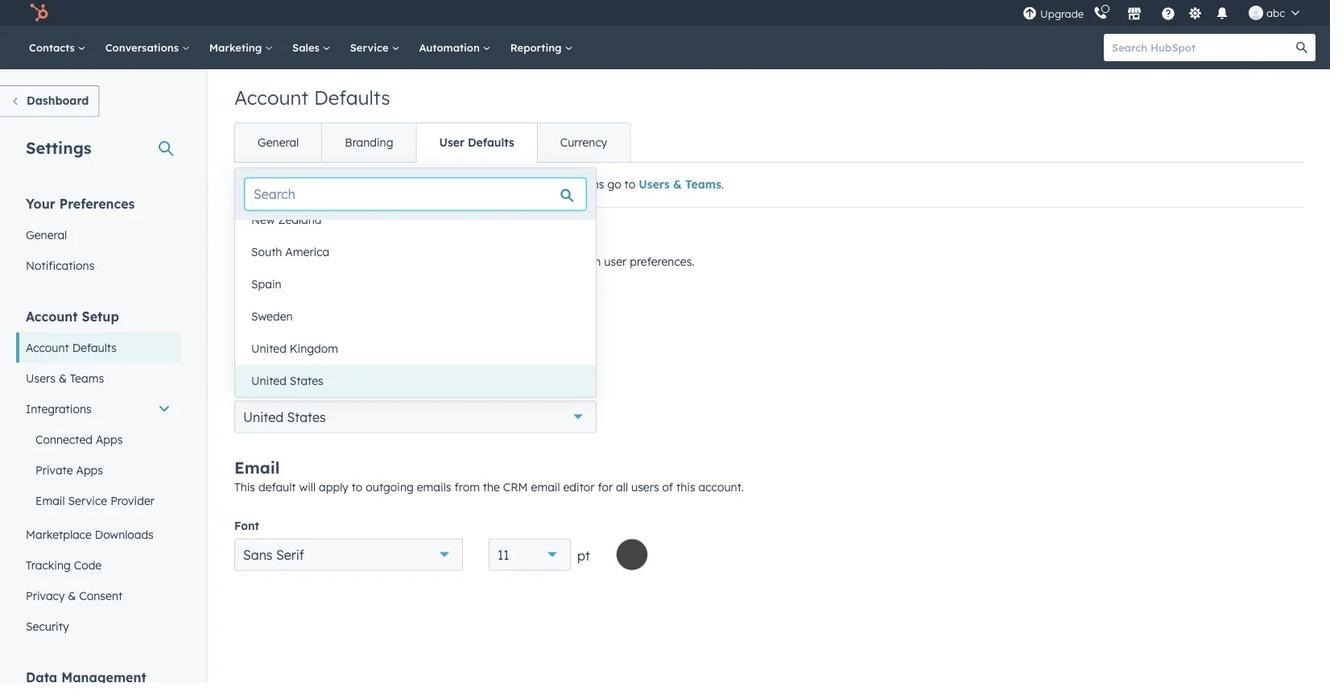 Task type: vqa. For each thing, say whether or not it's contained in the screenshot.
"Email" within the email this default will apply to outgoing emails from the crm email editor for all users of this account.
yes



Task type: locate. For each thing, give the bounding box(es) containing it.
united down format:
[[243, 409, 284, 425]]

general inside your preferences element
[[26, 228, 67, 242]]

account for branding
[[234, 85, 309, 110]]

0 horizontal spatial general link
[[16, 220, 180, 250]]

general link
[[235, 123, 322, 162], [16, 220, 180, 250]]

0 horizontal spatial service
[[68, 493, 107, 508]]

united down english
[[251, 342, 287, 356]]

users
[[320, 177, 347, 191], [320, 255, 347, 269], [632, 480, 660, 494]]

users
[[639, 177, 670, 191], [26, 371, 56, 385]]

2 horizontal spatial defaults
[[468, 135, 515, 149]]

0 vertical spatial account
[[234, 85, 309, 110]]

united states button
[[235, 365, 596, 397]]

reporting link
[[501, 26, 583, 69]]

search image
[[1297, 42, 1308, 53]]

&
[[674, 177, 682, 191], [59, 371, 67, 385], [68, 589, 76, 603]]

added
[[351, 255, 385, 269]]

code
[[74, 558, 102, 572]]

0 vertical spatial united
[[251, 342, 287, 356]]

1 vertical spatial service
[[68, 493, 107, 508]]

marketplace downloads link
[[16, 519, 180, 550]]

0 vertical spatial united states
[[251, 374, 324, 388]]

0 horizontal spatial &
[[59, 371, 67, 385]]

account.
[[390, 177, 436, 191], [429, 255, 475, 269], [699, 480, 744, 494]]

to right apply
[[352, 480, 363, 494]]

1 horizontal spatial in
[[592, 255, 601, 269]]

2 horizontal spatial to
[[625, 177, 636, 191]]

service
[[350, 41, 392, 54], [68, 493, 107, 508]]

list box
[[235, 204, 596, 397]]

to inside new user defaults set defaults for users added to your account. they can update this in user preferences.
[[388, 255, 399, 269]]

1 vertical spatial account.
[[429, 255, 475, 269]]

general
[[258, 135, 299, 149], [26, 228, 67, 242]]

1 horizontal spatial service
[[350, 41, 392, 54]]

0 vertical spatial to
[[625, 177, 636, 191]]

for left the all
[[598, 480, 613, 494]]

set up new zealand
[[234, 177, 252, 191]]

marketplaces image
[[1128, 7, 1142, 22]]

0 vertical spatial states
[[290, 374, 324, 388]]

account defaults
[[234, 85, 390, 110], [26, 340, 117, 354]]

1 horizontal spatial your
[[402, 255, 426, 269]]

0 vertical spatial and
[[264, 366, 286, 380]]

0 vertical spatial general link
[[235, 123, 322, 162]]

private apps link
[[16, 455, 180, 485]]

users right go
[[639, 177, 670, 191]]

defaults up spain
[[255, 255, 298, 269]]

defaults down "setup"
[[72, 340, 117, 354]]

your
[[363, 177, 387, 191], [402, 255, 426, 269]]

1 horizontal spatial and
[[331, 384, 349, 397]]

1 vertical spatial &
[[59, 371, 67, 385]]

new zealand
[[251, 213, 322, 227]]

0 horizontal spatial user
[[275, 232, 309, 252]]

account left "setup"
[[26, 308, 78, 324]]

1 vertical spatial for
[[301, 255, 316, 269]]

new up the south
[[251, 213, 275, 227]]

2 vertical spatial for
[[598, 480, 613, 494]]

branding
[[345, 135, 394, 149]]

0 horizontal spatial teams
[[70, 371, 104, 385]]

1 horizontal spatial defaults
[[314, 85, 390, 110]]

1 vertical spatial general link
[[16, 220, 180, 250]]

1 vertical spatial account defaults
[[26, 340, 117, 354]]

1 horizontal spatial general link
[[235, 123, 322, 162]]

users inside new user defaults set defaults for users added to your account. they can update this in user preferences.
[[320, 255, 347, 269]]

1 horizontal spatial this
[[677, 480, 696, 494]]

account. right of at the bottom of the page
[[699, 480, 744, 494]]

1 vertical spatial and
[[331, 384, 349, 397]]

dashboard link
[[0, 85, 99, 117]]

0 horizontal spatial this
[[570, 255, 589, 269]]

connected
[[35, 432, 93, 446]]

users & teams link
[[639, 177, 722, 191], [16, 363, 180, 394]]

email down private
[[35, 493, 65, 508]]

2 vertical spatial user
[[605, 255, 627, 269]]

apps down integrations button
[[96, 432, 123, 446]]

general link for preferences
[[16, 220, 180, 250]]

sans
[[243, 547, 273, 563]]

united states
[[251, 374, 324, 388], [243, 409, 326, 425]]

1 horizontal spatial email
[[234, 457, 280, 478]]

& up integrations
[[59, 371, 67, 385]]

account up the users & teams
[[26, 340, 69, 354]]

apps inside 'private apps' link
[[76, 463, 103, 477]]

users left of at the bottom of the page
[[632, 480, 660, 494]]

this right of at the bottom of the page
[[677, 480, 696, 494]]

united inside dropdown button
[[243, 409, 284, 425]]

account
[[234, 85, 309, 110], [26, 308, 78, 324], [26, 340, 69, 354]]

set up spain
[[234, 255, 252, 269]]

1 horizontal spatial general
[[258, 135, 299, 149]]

0 vertical spatial general
[[258, 135, 299, 149]]

general for account
[[258, 135, 299, 149]]

user down new zealand
[[275, 232, 309, 252]]

2 vertical spatial to
[[352, 480, 363, 494]]

1 vertical spatial in
[[592, 255, 601, 269]]

0 vertical spatial teams
[[686, 177, 722, 191]]

user
[[516, 177, 538, 191], [275, 232, 309, 252], [605, 255, 627, 269]]

& for teams
[[59, 371, 67, 385]]

account setup
[[26, 308, 119, 324]]

connected apps link
[[16, 424, 180, 455]]

for up zealand
[[301, 177, 316, 191]]

account defaults down sales 'link'
[[234, 85, 390, 110]]

and down format on the bottom left of page
[[331, 384, 349, 397]]

defaults for account defaults link
[[72, 340, 117, 354]]

1 vertical spatial users
[[26, 371, 56, 385]]

menu
[[1022, 0, 1312, 26]]

1 horizontal spatial users & teams link
[[639, 177, 722, 191]]

for inside new user defaults set defaults for users added to your account. they can update this in user preferences.
[[301, 255, 316, 269]]

provider
[[110, 493, 155, 508]]

1 vertical spatial teams
[[70, 371, 104, 385]]

new for zealand
[[251, 213, 275, 227]]

2 vertical spatial account.
[[699, 480, 744, 494]]

0 vertical spatial account defaults
[[234, 85, 390, 110]]

new down new zealand
[[234, 232, 270, 252]]

1 vertical spatial to
[[388, 255, 399, 269]]

settings link
[[1186, 4, 1206, 21]]

united states down 'united kingdom'
[[251, 374, 324, 388]]

users left added
[[320, 255, 347, 269]]

for down zealand
[[301, 255, 316, 269]]

spain
[[251, 277, 282, 291]]

help image
[[1162, 7, 1176, 22]]

0 vertical spatial this
[[570, 255, 589, 269]]

users & teams link right go
[[639, 177, 722, 191]]

0 horizontal spatial email
[[35, 493, 65, 508]]

this right update
[[570, 255, 589, 269]]

to
[[439, 177, 451, 191]]

defaults up branding
[[314, 85, 390, 110]]

general up new zealand
[[258, 135, 299, 149]]

united down 'united kingdom'
[[251, 374, 287, 388]]

defaults up new zealand
[[255, 177, 298, 191]]

1 vertical spatial users
[[320, 255, 347, 269]]

Search search field
[[245, 178, 587, 210]]

crm
[[503, 480, 528, 494]]

0 vertical spatial apps
[[96, 432, 123, 446]]

1 vertical spatial apps
[[76, 463, 103, 477]]

preferences.
[[630, 255, 695, 269]]

defaults inside account setup element
[[72, 340, 117, 354]]

email up this
[[234, 457, 280, 478]]

service down 'private apps' link
[[68, 493, 107, 508]]

serif
[[276, 547, 304, 563]]

1 horizontal spatial teams
[[686, 177, 722, 191]]

marketplace downloads
[[26, 527, 154, 541]]

south america
[[251, 245, 330, 259]]

conversations link
[[96, 26, 200, 69]]

email inside account setup element
[[35, 493, 65, 508]]

in right update
[[592, 255, 601, 269]]

0 vertical spatial users
[[639, 177, 670, 191]]

navigation containing general
[[234, 122, 631, 163]]

in
[[351, 177, 360, 191], [592, 255, 601, 269]]

email service provider link
[[16, 485, 180, 516]]

0 vertical spatial in
[[351, 177, 360, 191]]

private apps
[[35, 463, 103, 477]]

& right privacy
[[68, 589, 76, 603]]

& left .
[[674, 177, 682, 191]]

1 vertical spatial your
[[402, 255, 426, 269]]

1 vertical spatial defaults
[[468, 135, 515, 149]]

apply
[[319, 480, 349, 494]]

account down marketing link
[[234, 85, 309, 110]]

currency
[[561, 135, 608, 149]]

and right date
[[264, 366, 286, 380]]

contacts
[[29, 41, 78, 54]]

0 horizontal spatial general
[[26, 228, 67, 242]]

account defaults down account setup
[[26, 340, 117, 354]]

1 vertical spatial states
[[287, 409, 326, 425]]

service right sales 'link'
[[350, 41, 392, 54]]

integrations button
[[16, 394, 180, 424]]

new inside button
[[251, 213, 275, 227]]

0 horizontal spatial to
[[352, 480, 363, 494]]

0 vertical spatial service
[[350, 41, 392, 54]]

this inside email this default will apply to outgoing emails from the crm email editor for all users of this account.
[[677, 480, 696, 494]]

0 horizontal spatial in
[[351, 177, 360, 191]]

spain button
[[235, 268, 596, 301]]

and
[[264, 366, 286, 380], [331, 384, 349, 397]]

account. inside email this default will apply to outgoing emails from the crm email editor for all users of this account.
[[699, 480, 744, 494]]

setup
[[82, 308, 119, 324]]

1 vertical spatial users & teams link
[[16, 363, 180, 394]]

2 vertical spatial users
[[632, 480, 660, 494]]

pt
[[578, 548, 591, 564]]

11 button
[[489, 539, 571, 571]]

1 vertical spatial email
[[35, 493, 65, 508]]

1 vertical spatial united
[[251, 374, 287, 388]]

your
[[26, 195, 55, 211]]

consent
[[79, 589, 123, 603]]

users up integrations
[[26, 371, 56, 385]]

service inside account setup element
[[68, 493, 107, 508]]

email inside email this default will apply to outgoing emails from the crm email editor for all users of this account.
[[234, 457, 280, 478]]

defaults right user
[[468, 135, 515, 149]]

your down branding link
[[363, 177, 387, 191]]

0 horizontal spatial and
[[264, 366, 286, 380]]

united kingdom button
[[235, 333, 596, 365]]

defaults for user defaults link
[[468, 135, 515, 149]]

marketing
[[209, 41, 265, 54]]

states down kingdom at the left of page
[[290, 374, 324, 388]]

email
[[234, 457, 280, 478], [35, 493, 65, 508]]

1 vertical spatial united states
[[243, 409, 326, 425]]

0 horizontal spatial account defaults
[[26, 340, 117, 354]]

1 vertical spatial set
[[234, 255, 252, 269]]

1 vertical spatial account
[[26, 308, 78, 324]]

user right 'edit'
[[516, 177, 538, 191]]

upgrade image
[[1023, 7, 1038, 21]]

general down 'your'
[[26, 228, 67, 242]]

your preferences
[[26, 195, 135, 211]]

dashboard
[[27, 93, 89, 108]]

states down 11/01/2023 in the left bottom of the page
[[287, 409, 326, 425]]

apps inside connected apps 'link'
[[96, 432, 123, 446]]

2 set from the top
[[234, 255, 252, 269]]

user left preferences.
[[605, 255, 627, 269]]

preferences
[[59, 195, 135, 211]]

in down branding link
[[351, 177, 360, 191]]

0 vertical spatial set
[[234, 177, 252, 191]]

0 vertical spatial email
[[234, 457, 280, 478]]

account. left to
[[390, 177, 436, 191]]

united for united states button
[[251, 374, 287, 388]]

account setup element
[[16, 307, 180, 642]]

1 horizontal spatial user
[[516, 177, 538, 191]]

1 horizontal spatial to
[[388, 255, 399, 269]]

apps up email service provider
[[76, 463, 103, 477]]

defaults up added
[[314, 232, 380, 252]]

sales
[[292, 41, 323, 54]]

automation link
[[410, 26, 501, 69]]

new for user
[[234, 232, 270, 252]]

2 vertical spatial &
[[68, 589, 76, 603]]

defaults
[[314, 85, 390, 110], [468, 135, 515, 149], [72, 340, 117, 354]]

users up zealand
[[320, 177, 347, 191]]

navigation
[[234, 122, 631, 163]]

general link down "preferences"
[[16, 220, 180, 250]]

to right go
[[625, 177, 636, 191]]

account. left "they"
[[429, 255, 475, 269]]

0 vertical spatial your
[[363, 177, 387, 191]]

help button
[[1155, 0, 1183, 26]]

united states down 11/01/2023 in the left bottom of the page
[[243, 409, 326, 425]]

1 vertical spatial new
[[234, 232, 270, 252]]

defaults
[[255, 177, 298, 191], [314, 232, 380, 252], [255, 255, 298, 269]]

0 horizontal spatial your
[[363, 177, 387, 191]]

for
[[301, 177, 316, 191], [301, 255, 316, 269], [598, 480, 613, 494]]

users & teams link up integrations
[[16, 363, 180, 394]]

new inside new user defaults set defaults for users added to your account. they can update this in user preferences.
[[234, 232, 270, 252]]

1 vertical spatial this
[[677, 480, 696, 494]]

1 horizontal spatial account defaults
[[234, 85, 390, 110]]

hubspot image
[[29, 3, 48, 23]]

security link
[[16, 611, 180, 642]]

general link for defaults
[[235, 123, 322, 162]]

america
[[285, 245, 330, 259]]

0 horizontal spatial defaults
[[72, 340, 117, 354]]

language
[[234, 294, 291, 308]]

tracking code
[[26, 558, 102, 572]]

general link up new zealand
[[235, 123, 322, 162]]

0 vertical spatial new
[[251, 213, 275, 227]]

new
[[251, 213, 275, 227], [234, 232, 270, 252]]

1 horizontal spatial &
[[68, 589, 76, 603]]

your down new zealand button
[[402, 255, 426, 269]]

general for your
[[26, 228, 67, 242]]

united
[[251, 342, 287, 356], [251, 374, 287, 388], [243, 409, 284, 425]]

2 vertical spatial defaults
[[72, 340, 117, 354]]

& inside "link"
[[68, 589, 76, 603]]

0 vertical spatial user
[[516, 177, 538, 191]]

0 vertical spatial &
[[674, 177, 682, 191]]

2 vertical spatial united
[[243, 409, 284, 425]]

go
[[608, 177, 622, 191]]

calling icon image
[[1094, 6, 1109, 21]]

0 horizontal spatial users
[[26, 371, 56, 385]]

to right added
[[388, 255, 399, 269]]

1 vertical spatial general
[[26, 228, 67, 242]]

format:
[[234, 384, 272, 397]]

list box containing new zealand
[[235, 204, 596, 397]]



Task type: describe. For each thing, give the bounding box(es) containing it.
states inside dropdown button
[[287, 409, 326, 425]]

email for email this default will apply to outgoing emails from the crm email editor for all users of this account.
[[234, 457, 280, 478]]

settings image
[[1189, 7, 1203, 21]]

south
[[251, 245, 282, 259]]

0 vertical spatial defaults
[[255, 177, 298, 191]]

users inside account setup element
[[26, 371, 56, 385]]

your inside new user defaults set defaults for users added to your account. they can update this in user preferences.
[[402, 255, 426, 269]]

states inside button
[[290, 374, 324, 388]]

this
[[234, 480, 255, 494]]

format: 11/01/2023 and 1,234.56
[[234, 384, 390, 397]]

united states button
[[234, 401, 597, 433]]

2 horizontal spatial user
[[605, 255, 627, 269]]

hubspot link
[[19, 3, 60, 23]]

sales link
[[283, 26, 341, 69]]

2 vertical spatial account
[[26, 340, 69, 354]]

this inside new user defaults set defaults for users added to your account. they can update this in user preferences.
[[570, 255, 589, 269]]

apps for private apps
[[76, 463, 103, 477]]

account defaults link
[[16, 332, 180, 363]]

united kingdom
[[251, 342, 338, 356]]

0 vertical spatial defaults
[[314, 85, 390, 110]]

to inside email this default will apply to outgoing emails from the crm email editor for all users of this account.
[[352, 480, 363, 494]]

date and number format
[[234, 366, 374, 380]]

downloads
[[95, 527, 154, 541]]

1 set from the top
[[234, 177, 252, 191]]

1 horizontal spatial users
[[639, 177, 670, 191]]

marketplaces button
[[1118, 0, 1152, 26]]

email service provider
[[35, 493, 155, 508]]

automation
[[419, 41, 483, 54]]

or
[[478, 177, 489, 191]]

in inside new user defaults set defaults for users added to your account. they can update this in user preferences.
[[592, 255, 601, 269]]

0 vertical spatial account.
[[390, 177, 436, 191]]

search button
[[1289, 34, 1316, 61]]

calling icon button
[[1088, 2, 1115, 24]]

privacy & consent
[[26, 589, 123, 603]]

reporting
[[511, 41, 565, 54]]

united states inside dropdown button
[[243, 409, 326, 425]]

users inside email this default will apply to outgoing emails from the crm email editor for all users of this account.
[[632, 480, 660, 494]]

private
[[35, 463, 73, 477]]

default
[[259, 480, 296, 494]]

0 vertical spatial users & teams link
[[639, 177, 722, 191]]

english
[[243, 323, 286, 339]]

update
[[529, 255, 567, 269]]

edit
[[492, 177, 513, 191]]

format
[[335, 366, 374, 380]]

gary orlando image
[[1250, 6, 1264, 20]]

permissions
[[541, 177, 605, 191]]

user defaults
[[439, 135, 515, 149]]

0 vertical spatial users
[[320, 177, 347, 191]]

they
[[478, 255, 503, 269]]

sans serif
[[243, 547, 304, 563]]

united for "united kingdom" button
[[251, 342, 287, 356]]

can
[[506, 255, 525, 269]]

emails
[[417, 480, 452, 494]]

upgrade
[[1041, 7, 1084, 21]]

notifications image
[[1216, 7, 1230, 22]]

1,234.56
[[352, 384, 390, 397]]

user
[[439, 135, 465, 149]]

2 horizontal spatial &
[[674, 177, 682, 191]]

11
[[498, 547, 510, 563]]

privacy
[[26, 589, 65, 603]]

of
[[663, 480, 674, 494]]

tracking code link
[[16, 550, 180, 580]]

Search HubSpot search field
[[1105, 34, 1302, 61]]

11/01/2023
[[274, 384, 328, 397]]

the
[[483, 480, 500, 494]]

email for email service provider
[[35, 493, 65, 508]]

set inside new user defaults set defaults for users added to your account. they can update this in user preferences.
[[234, 255, 252, 269]]

notifications link
[[16, 250, 180, 281]]

your preferences element
[[16, 195, 180, 281]]

user defaults link
[[416, 123, 537, 162]]

sans serif button
[[234, 539, 463, 571]]

contacts link
[[19, 26, 96, 69]]

united states inside button
[[251, 374, 324, 388]]

& for consent
[[68, 589, 76, 603]]

1 vertical spatial user
[[275, 232, 309, 252]]

email this default will apply to outgoing emails from the crm email editor for all users of this account.
[[234, 457, 744, 494]]

font
[[234, 519, 259, 533]]

new zealand button
[[235, 204, 596, 236]]

teams inside account setup element
[[70, 371, 104, 385]]

for inside email this default will apply to outgoing emails from the crm email editor for all users of this account.
[[598, 480, 613, 494]]

account for users & teams
[[26, 308, 78, 324]]

account defaults inside account setup element
[[26, 340, 117, 354]]

from
[[455, 480, 480, 494]]

sweden button
[[235, 301, 596, 333]]

branding link
[[322, 123, 416, 162]]

0 horizontal spatial users & teams link
[[16, 363, 180, 394]]

service link
[[341, 26, 410, 69]]

email
[[531, 480, 560, 494]]

abc button
[[1240, 0, 1310, 26]]

account. inside new user defaults set defaults for users added to your account. they can update this in user preferences.
[[429, 255, 475, 269]]

notifications
[[26, 258, 95, 272]]

date
[[234, 366, 261, 380]]

editor
[[564, 480, 595, 494]]

kingdom
[[290, 342, 338, 356]]

all
[[616, 480, 628, 494]]

apps for connected apps
[[96, 432, 123, 446]]

security
[[26, 619, 69, 633]]

south america button
[[235, 236, 596, 268]]

sweden
[[251, 309, 293, 323]]

set defaults for users in your account. to add or edit user permissions go to users & teams .
[[234, 177, 724, 191]]

will
[[299, 480, 316, 494]]

integrations
[[26, 402, 92, 416]]

tracking
[[26, 558, 71, 572]]

menu containing abc
[[1022, 0, 1312, 26]]

2 vertical spatial defaults
[[255, 255, 298, 269]]

new user defaults set defaults for users added to your account. they can update this in user preferences.
[[234, 232, 695, 269]]

outgoing
[[366, 480, 414, 494]]

0 vertical spatial for
[[301, 177, 316, 191]]

settings
[[26, 137, 91, 158]]

marketplace
[[26, 527, 92, 541]]

1 vertical spatial defaults
[[314, 232, 380, 252]]



